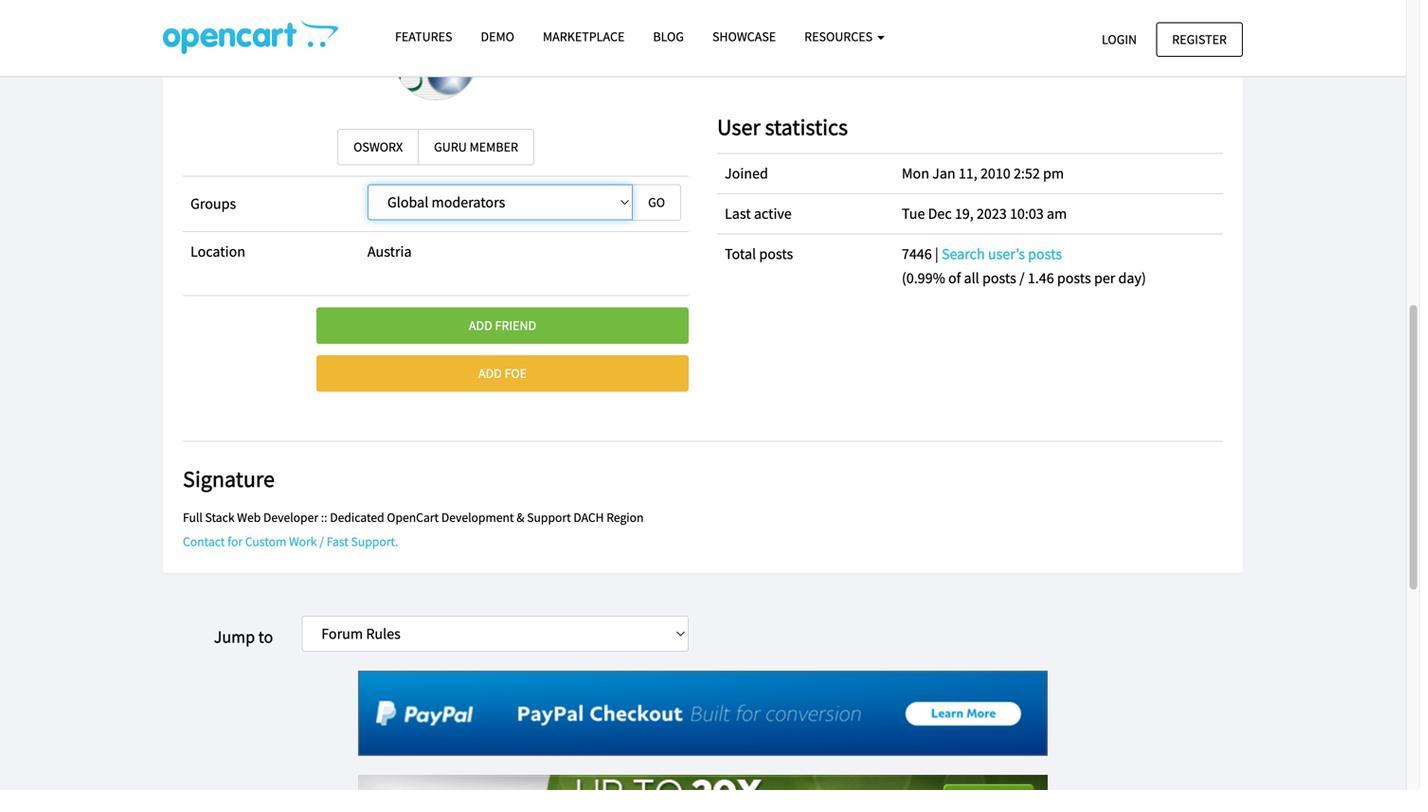 Task type: vqa. For each thing, say whether or not it's contained in the screenshot.
Member
yes



Task type: locate. For each thing, give the bounding box(es) containing it.
austria
[[368, 242, 412, 261]]

add friend
[[469, 317, 536, 334]]

1 vertical spatial osworx
[[353, 138, 403, 155]]

website
[[725, 61, 775, 79]]

1 vertical spatial /
[[320, 533, 324, 549]]

19,
[[955, 204, 974, 223]]

a2 hosting image
[[358, 775, 1048, 790]]

mon
[[902, 164, 929, 183]]

contact
[[717, 10, 792, 38], [183, 533, 225, 549]]

dedicated
[[330, 509, 384, 525]]

osworx link
[[337, 129, 419, 165]]

/
[[1020, 269, 1025, 288], [320, 533, 324, 549]]

posts
[[759, 244, 793, 263], [1028, 244, 1062, 263], [982, 269, 1016, 288], [1057, 269, 1091, 288]]

11,
[[959, 164, 978, 183]]

add left friend
[[469, 317, 492, 334]]

0 horizontal spatial osworx
[[353, 138, 403, 155]]

0 horizontal spatial contact
[[183, 533, 225, 549]]

osworx
[[796, 10, 873, 38], [353, 138, 403, 155]]

add left foe
[[478, 365, 502, 382]]

showcase
[[712, 28, 776, 45]]

fast
[[327, 533, 349, 549]]

demo link
[[467, 20, 529, 53]]

guru member
[[434, 138, 518, 155]]

jump to
[[214, 626, 273, 648]]

full stack web developer :: dedicated opencart development & support dach region contact for custom work / fast support.
[[183, 509, 644, 549]]

paypal payment gateway image
[[358, 671, 1048, 756]]

location
[[190, 242, 245, 261]]

region
[[607, 509, 644, 525]]

features
[[395, 28, 452, 45]]

osworx right showcase at the right top of page
[[796, 10, 873, 38]]

2010
[[981, 164, 1011, 183]]

1 vertical spatial contact
[[183, 533, 225, 549]]

0 vertical spatial contact
[[717, 10, 792, 38]]

showcase link
[[698, 20, 790, 53]]

/ left fast
[[320, 533, 324, 549]]

stack
[[205, 509, 235, 525]]

user's
[[988, 244, 1025, 263]]

guru member link
[[418, 129, 534, 165]]

contact for custom work / fast support. link
[[183, 533, 398, 549]]

7446
[[902, 244, 932, 263]]

resources link
[[790, 20, 899, 53]]

active
[[754, 204, 792, 223]]

add inside add foe link
[[478, 365, 502, 382]]

blog
[[653, 28, 684, 45]]

0 horizontal spatial /
[[320, 533, 324, 549]]

developer
[[263, 509, 318, 525]]

demo
[[481, 28, 514, 45]]

jump
[[214, 626, 255, 648]]

None submit
[[632, 184, 681, 221]]

contact up website
[[717, 10, 792, 38]]

/ inside full stack web developer :: dedicated opencart development & support dach region contact for custom work / fast support.
[[320, 533, 324, 549]]

web
[[237, 509, 261, 525]]

1 horizontal spatial /
[[1020, 269, 1025, 288]]

0 vertical spatial osworx
[[796, 10, 873, 38]]

resources
[[805, 28, 875, 45]]

work
[[289, 533, 317, 549]]

am
[[1047, 204, 1067, 223]]

0 vertical spatial add
[[469, 317, 492, 334]]

opencart
[[387, 509, 439, 525]]

contact inside full stack web developer :: dedicated opencart development & support dach region contact for custom work / fast support.
[[183, 533, 225, 549]]

jan
[[932, 164, 956, 183]]

blog link
[[639, 20, 698, 53]]

foe
[[505, 365, 527, 382]]

1 vertical spatial add
[[478, 365, 502, 382]]

add foe link
[[316, 355, 689, 392]]

add for add foe
[[478, 365, 502, 382]]

add inside "add friend" link
[[469, 317, 492, 334]]

osworx left guru
[[353, 138, 403, 155]]

website
[[932, 61, 981, 79]]

(0.99%
[[902, 269, 945, 288]]

/ left 1.46
[[1020, 269, 1025, 288]]

add foe
[[478, 365, 527, 382]]

osworx inside osworx link
[[353, 138, 403, 155]]

contact osworx
[[717, 10, 873, 38]]

1.46
[[1028, 269, 1054, 288]]

2023
[[977, 204, 1007, 223]]

full
[[183, 509, 203, 525]]

last active
[[725, 204, 792, 223]]

contact down full
[[183, 533, 225, 549]]

joined
[[725, 164, 768, 183]]

0 vertical spatial /
[[1020, 269, 1025, 288]]

add
[[469, 317, 492, 334], [478, 365, 502, 382]]

login link
[[1086, 22, 1153, 57]]

last
[[725, 204, 751, 223]]

support
[[527, 509, 571, 525]]

groups
[[190, 194, 236, 213]]

10:03
[[1010, 204, 1044, 223]]

to
[[258, 626, 273, 648]]



Task type: describe. For each thing, give the bounding box(es) containing it.
all
[[964, 269, 979, 288]]

user avatar image
[[393, 15, 478, 101]]

custom
[[245, 533, 286, 549]]

register link
[[1156, 22, 1243, 57]]

posts right total
[[759, 244, 793, 263]]

guru
[[434, 138, 467, 155]]

signature
[[183, 465, 275, 493]]

search
[[942, 244, 985, 263]]

features link
[[381, 20, 467, 53]]

visit website link
[[902, 61, 981, 79]]

user
[[717, 113, 761, 141]]

add for add friend
[[469, 317, 492, 334]]

statistics
[[765, 113, 848, 141]]

posts up 1.46
[[1028, 244, 1062, 263]]

1 horizontal spatial osworx
[[796, 10, 873, 38]]

add friend link
[[316, 308, 689, 344]]

/ inside 7446 | search user's posts (0.99% of all posts / 1.46 posts per day)
[[1020, 269, 1025, 288]]

development
[[441, 509, 514, 525]]

search user's posts link
[[942, 244, 1062, 263]]

7446 | search user's posts (0.99% of all posts / 1.46 posts per day)
[[902, 244, 1146, 288]]

for
[[228, 533, 243, 549]]

marketplace
[[543, 28, 625, 45]]

::
[[321, 509, 327, 525]]

posts down the search user's posts link
[[982, 269, 1016, 288]]

2:52
[[1014, 164, 1040, 183]]

marketplace link
[[529, 20, 639, 53]]

&
[[517, 509, 524, 525]]

pm
[[1043, 164, 1064, 183]]

|
[[935, 244, 939, 263]]

total posts
[[725, 244, 793, 263]]

register
[[1172, 31, 1227, 48]]

posts left per
[[1057, 269, 1091, 288]]

mon jan 11, 2010 2:52 pm
[[902, 164, 1064, 183]]

member
[[470, 138, 518, 155]]

tue
[[902, 204, 925, 223]]

user statistics
[[717, 113, 848, 141]]

per
[[1094, 269, 1116, 288]]

1 horizontal spatial contact
[[717, 10, 792, 38]]

dec
[[928, 204, 952, 223]]

friend
[[495, 317, 536, 334]]

visit website
[[902, 61, 981, 79]]

support.
[[351, 533, 398, 549]]

visit
[[902, 61, 929, 79]]

of
[[948, 269, 961, 288]]

tue dec 19, 2023 10:03 am
[[902, 204, 1067, 223]]

day)
[[1119, 269, 1146, 288]]

login
[[1102, 31, 1137, 48]]

total
[[725, 244, 756, 263]]

dach
[[574, 509, 604, 525]]



